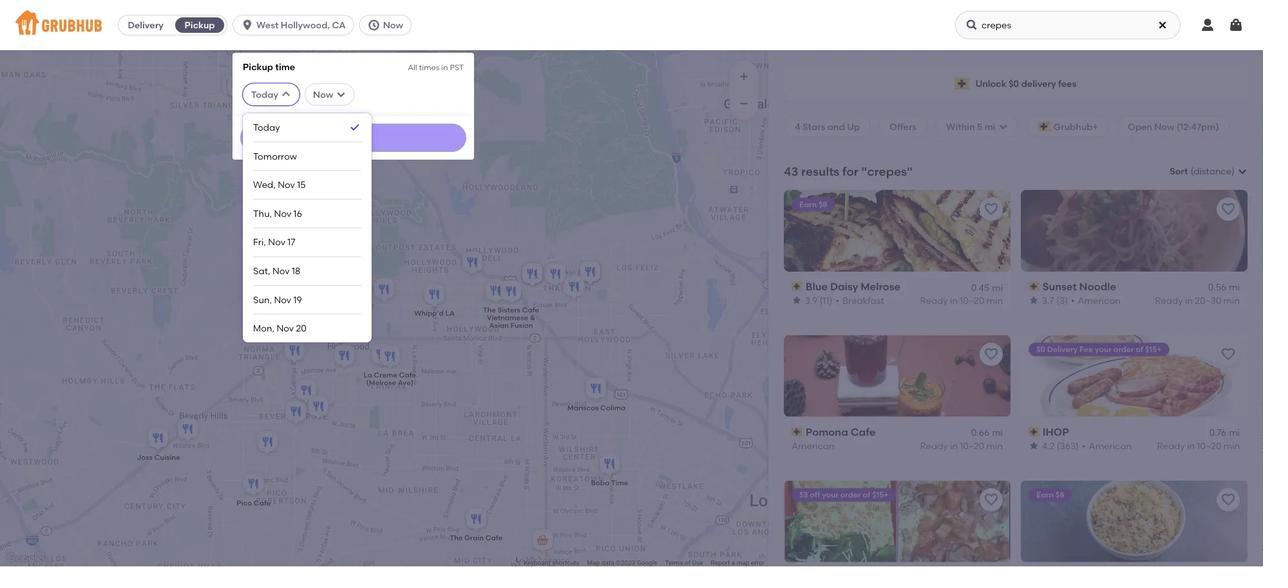 Task type: describe. For each thing, give the bounding box(es) containing it.
pickup button
[[173, 15, 227, 35]]

1 horizontal spatial map
[[737, 559, 749, 567]]

1 vertical spatial your
[[822, 491, 839, 500]]

fri, nov 17
[[253, 237, 295, 248]]

colima
[[600, 404, 626, 413]]

ready in 20–30 min
[[1155, 295, 1240, 306]]

bar
[[548, 564, 561, 567]]

thu, nov 16
[[253, 208, 302, 219]]

today option
[[253, 113, 361, 142]]

now button
[[359, 15, 417, 35]]

18
[[292, 266, 300, 276]]

soo raa thai american chic image
[[329, 33, 355, 62]]

1 vertical spatial now
[[313, 89, 333, 100]]

cafe right pomona
[[851, 426, 876, 438]]

20–30
[[1195, 295, 1221, 306]]

pickup time
[[243, 61, 295, 72]]

cafe right grain
[[485, 534, 503, 543]]

hollywood,
[[281, 20, 330, 31]]

nov for mon,
[[277, 323, 294, 334]]

west hollywood, ca button
[[233, 15, 359, 35]]

(363)
[[1057, 440, 1079, 451]]

google image
[[3, 551, 46, 567]]

time
[[275, 61, 295, 72]]

3.9
[[805, 295, 817, 306]]

pst
[[450, 62, 464, 72]]

crave cafe (studio city) image
[[219, 72, 245, 101]]

• for noodle
[[1071, 295, 1075, 306]]

wed, nov 15
[[253, 179, 306, 190]]

5
[[977, 121, 982, 132]]

pomona
[[806, 426, 848, 438]]

min for noodle
[[1224, 295, 1240, 306]]

pico cafe
[[237, 499, 271, 508]]

$8 for save this restaurant icon for earn $8
[[1056, 491, 1064, 500]]

vietnamese
[[487, 314, 528, 322]]

in for pomona cafe
[[950, 440, 958, 451]]

$0 delivery fee your order of $15+
[[1036, 345, 1162, 354]]

google
[[637, 559, 657, 567]]

error
[[751, 559, 765, 567]]

0.45
[[971, 282, 989, 293]]

1 vertical spatial of
[[863, 491, 870, 500]]

pico
[[237, 499, 252, 508]]

subscription pass image
[[1029, 428, 1040, 437]]

ihop image
[[286, 312, 312, 340]]

whipp'd la image
[[422, 282, 447, 310]]

open now (12:47pm)
[[1128, 121, 1219, 132]]

2 horizontal spatial •
[[1082, 440, 1086, 451]]

(3)
[[1056, 295, 1068, 306]]

2 horizontal spatial now
[[1154, 121, 1174, 132]]

sisters
[[498, 306, 520, 315]]

american down pomona
[[792, 440, 835, 451]]

update
[[339, 133, 368, 142]]

2 vertical spatial of
[[685, 559, 691, 567]]

sat, nov 18
[[253, 266, 300, 276]]

smooth-e operator by jumpin java image
[[225, 72, 251, 101]]

svg image inside west hollywood, ca button
[[241, 19, 254, 32]]

mi for sunset noodle
[[1229, 282, 1240, 293]]

open
[[1128, 121, 1152, 132]]

american for sunset noodle
[[1078, 295, 1121, 306]]

jinky's
[[232, 108, 256, 117]]

check icon image
[[349, 121, 361, 134]]

today inside option
[[253, 122, 280, 133]]

morning kitchen image
[[519, 261, 545, 290]]

mi for blue daisy melrose
[[992, 282, 1003, 293]]

joss cuisine
[[137, 453, 180, 462]]

in for blue daisy melrose
[[950, 295, 958, 306]]

up
[[847, 121, 860, 132]]

creme
[[374, 371, 397, 380]]

10–20 for daisy
[[960, 295, 984, 306]]

10–20 for cafe
[[960, 440, 984, 451]]

delivery
[[1021, 78, 1056, 89]]

the grain cafe image
[[463, 507, 489, 535]]

terms
[[665, 559, 683, 567]]

sun, nov 19
[[253, 294, 302, 305]]

boba time
[[591, 479, 628, 488]]

pickup for pickup
[[185, 20, 215, 31]]

daisy
[[830, 280, 858, 293]]

3.9 (11)
[[805, 295, 832, 306]]

ready for daisy
[[920, 295, 948, 306]]

0.66
[[971, 427, 989, 438]]

pico cafe image
[[241, 471, 266, 499]]

keyboard shortcuts button
[[524, 559, 579, 567]]

1 vertical spatial svg image
[[281, 89, 291, 100]]

cafe inside la creme cafe (melrose ave)
[[399, 371, 416, 380]]

0.76 mi
[[1209, 427, 1240, 438]]

le gout bakery image
[[577, 259, 603, 288]]

grain
[[464, 534, 484, 543]]

save this restaurant image for $0 delivery fee your order of $15+
[[1221, 347, 1236, 362]]

ready for noodle
[[1155, 295, 1183, 306]]

pickup for pickup time
[[243, 61, 273, 72]]

15
[[297, 179, 306, 190]]

off
[[810, 491, 820, 500]]

(12:47pm)
[[1177, 121, 1219, 132]]

1 horizontal spatial order
[[1113, 345, 1134, 354]]

mariscos colima
[[567, 404, 626, 413]]

melrose
[[861, 280, 901, 293]]

keyboard shortcuts
[[524, 559, 579, 567]]

map data ©2023 google
[[587, 559, 657, 567]]

3.7
[[1042, 295, 1054, 306]]

• american for sunset noodle
[[1071, 295, 1121, 306]]

earn for 1st save this restaurant image from left
[[799, 200, 817, 209]]

0 vertical spatial map
[[430, 69, 450, 80]]

unlock $0 delivery fees
[[976, 78, 1076, 89]]

ave)
[[398, 379, 413, 387]]

• breakfast
[[836, 295, 884, 306]]

save this restaurant image for earn $8
[[1221, 492, 1236, 508]]

boba
[[591, 479, 610, 488]]

0 horizontal spatial $0
[[1009, 78, 1019, 89]]

min for daisy
[[987, 295, 1003, 306]]

2 save this restaurant image from the left
[[1221, 201, 1236, 217]]

la michoacana snack bar image
[[530, 528, 556, 556]]

ready in 10–20 min down 0.76
[[1157, 440, 1240, 451]]

for
[[842, 164, 858, 178]]

suncafe organic image
[[317, 92, 343, 121]]

mon,
[[253, 323, 274, 334]]

1 vertical spatial delivery
[[1047, 345, 1078, 354]]

"crepes"
[[861, 164, 913, 178]]

©2023
[[616, 559, 635, 567]]

earn for save this restaurant icon for earn $8
[[1036, 491, 1054, 500]]

sun,
[[253, 294, 272, 305]]

la for la michoacana snack bar
[[516, 556, 524, 565]]

whipp'd
[[414, 309, 444, 318]]

3.7 (3)
[[1042, 295, 1068, 306]]

la creme cafe (melrose ave)
[[364, 371, 416, 387]]

noodle
[[1079, 280, 1116, 293]]

cuisine
[[154, 453, 180, 462]]

subscription pass image for blue daisy melrose
[[792, 282, 803, 291]]

ready for cafe
[[920, 440, 948, 451]]

and
[[828, 121, 845, 132]]

cafe du french toast image
[[460, 250, 485, 278]]

1 save this restaurant image from the left
[[984, 201, 999, 217]]

ihop
[[1043, 426, 1069, 438]]

grubhub plus flag logo image for unlock $0 delivery fees
[[955, 78, 970, 90]]

4
[[795, 121, 800, 132]]

fri,
[[253, 237, 266, 248]]

snack
[[525, 564, 547, 567]]



Task type: vqa. For each thing, say whether or not it's contained in the screenshot.
this
no



Task type: locate. For each thing, give the bounding box(es) containing it.
0 vertical spatial your
[[1095, 345, 1112, 354]]

american for ihop
[[1089, 440, 1132, 451]]

boba time image
[[306, 394, 331, 422]]

mi right 5
[[985, 121, 996, 132]]

nov for fri,
[[268, 237, 285, 248]]

1 horizontal spatial of
[[863, 491, 870, 500]]

the for the sisters cafe vietnamese & asian fusion
[[483, 306, 496, 315]]

1 vertical spatial $15+
[[872, 491, 889, 500]]

in for sunset noodle
[[1185, 295, 1193, 306]]

0 horizontal spatial order
[[840, 491, 861, 500]]

0 vertical spatial pickup
[[185, 20, 215, 31]]

• american right (363)
[[1082, 440, 1132, 451]]

nov left 15 at left
[[278, 179, 295, 190]]

jinky's cafe suncafe organic
[[232, 108, 360, 129]]

save this restaurant image
[[984, 347, 999, 362], [1221, 347, 1236, 362], [984, 492, 999, 508], [1221, 492, 1236, 508]]

min for cafe
[[987, 440, 1003, 451]]

search as i move the map
[[336, 69, 450, 80]]

of
[[1136, 345, 1143, 354], [863, 491, 870, 500], [685, 559, 691, 567]]

0 horizontal spatial earn
[[799, 200, 817, 209]]

nov left 18
[[272, 266, 290, 276]]

pickup inside button
[[185, 20, 215, 31]]

earn down 4.2
[[1036, 491, 1054, 500]]

sunset
[[1043, 280, 1077, 293]]

minus icon image
[[737, 97, 750, 110]]

nov for sun,
[[274, 294, 291, 305]]

1 horizontal spatial svg image
[[1228, 17, 1244, 33]]

thu,
[[253, 208, 272, 219]]

• american down noodle
[[1071, 295, 1121, 306]]

ready in 10–20 min for cafe
[[920, 440, 1003, 451]]

pomona cafe image
[[369, 342, 395, 370]]

shortcuts
[[552, 559, 579, 567]]

of right off
[[863, 491, 870, 500]]

0 vertical spatial of
[[1136, 345, 1143, 354]]

mi for ihop
[[1229, 427, 1240, 438]]

$0
[[1009, 78, 1019, 89], [1036, 345, 1045, 354]]

the sisters cafe vietnamese & asian fusion
[[483, 306, 539, 330]]

la inside la michoacana snack bar
[[516, 556, 524, 565]]

0 horizontal spatial now
[[313, 89, 333, 100]]

a
[[732, 559, 735, 567]]

today down jinky's
[[253, 122, 280, 133]]

now right open
[[1154, 121, 1174, 132]]

grubhub plus flag logo image
[[955, 78, 970, 90], [1038, 121, 1051, 132]]

min down 0.56 mi
[[1224, 295, 1240, 306]]

mandarette cafe image
[[293, 378, 319, 406]]

• right (363)
[[1082, 440, 1086, 451]]

svg image inside "now" button
[[368, 19, 380, 32]]

nov
[[278, 179, 295, 190], [274, 208, 291, 219], [268, 237, 285, 248], [272, 266, 290, 276], [274, 294, 291, 305], [277, 323, 294, 334]]

$0 left fee
[[1036, 345, 1045, 354]]

0 horizontal spatial pickup
[[185, 20, 215, 31]]

la creme cafe (melrose ave) image
[[377, 344, 403, 372]]

i
[[382, 69, 385, 80]]

0 horizontal spatial earn $8
[[799, 200, 827, 209]]

grubhub+
[[1054, 121, 1098, 132]]

asian
[[489, 322, 509, 330]]

$3 off your order of $15+
[[799, 491, 889, 500]]

0 vertical spatial $0
[[1009, 78, 1019, 89]]

la for la creme cafe (melrose ave)
[[364, 371, 372, 380]]

the for the grain cafe
[[450, 534, 463, 543]]

michoacana
[[526, 556, 570, 565]]

16
[[293, 208, 302, 219]]

nov for thu,
[[274, 208, 291, 219]]

$3
[[799, 491, 808, 500]]

svg image
[[241, 19, 254, 32], [368, 19, 380, 32], [966, 19, 978, 32], [1157, 20, 1168, 30], [336, 89, 346, 100], [998, 121, 1008, 132]]

tryst caffe image
[[175, 416, 201, 445]]

of right fee
[[1136, 345, 1143, 354]]

pickup right delivery "button"
[[185, 20, 215, 31]]

subscription pass image for pomona cafe
[[792, 428, 803, 437]]

0 horizontal spatial svg image
[[281, 89, 291, 100]]

main navigation navigation
[[0, 0, 1263, 567]]

jinky's cafe image
[[241, 81, 266, 109]]

star icon image for blue
[[792, 295, 802, 306]]

jumpin' java restaurant image
[[224, 74, 250, 102]]

0.66 mi
[[971, 427, 1003, 438]]

the
[[413, 69, 428, 80]]

10–20
[[960, 295, 984, 306], [960, 440, 984, 451], [1197, 440, 1221, 451]]

of left use
[[685, 559, 691, 567]]

•
[[836, 295, 839, 306], [1071, 295, 1075, 306], [1082, 440, 1086, 451]]

order right off
[[840, 491, 861, 500]]

cafe up fusion
[[522, 306, 539, 315]]

american
[[1078, 295, 1121, 306], [792, 440, 835, 451], [1089, 440, 1132, 451]]

0 vertical spatial • american
[[1071, 295, 1121, 306]]

morning kitchen image
[[519, 261, 545, 290]]

tomorrow
[[253, 151, 297, 162]]

0 vertical spatial $15+
[[1145, 345, 1162, 354]]

whipp'd la
[[414, 309, 455, 318]]

nov left 20
[[277, 323, 294, 334]]

1 horizontal spatial la
[[516, 556, 524, 565]]

american right (363)
[[1089, 440, 1132, 451]]

0 horizontal spatial $8
[[819, 200, 827, 209]]

1 vertical spatial the
[[450, 534, 463, 543]]

19
[[293, 294, 302, 305]]

subscription pass image left sunset
[[1029, 282, 1040, 291]]

nov for wed,
[[278, 179, 295, 190]]

$8 for 1st save this restaurant image from left
[[819, 200, 827, 209]]

0 vertical spatial $8
[[819, 200, 827, 209]]

the left grain
[[450, 534, 463, 543]]

your right fee
[[1095, 345, 1112, 354]]

order right fee
[[1113, 345, 1134, 354]]

map right the
[[430, 69, 450, 80]]

subscription pass image for sunset noodle
[[1029, 282, 1040, 291]]

subscription pass image left pomona
[[792, 428, 803, 437]]

the up the asian
[[483, 306, 496, 315]]

mi right 0.45
[[992, 282, 1003, 293]]

terms of use link
[[665, 559, 703, 567]]

your right off
[[822, 491, 839, 500]]

order
[[1113, 345, 1134, 354], [840, 491, 861, 500]]

la sweet rolls image
[[561, 274, 587, 302]]

1 horizontal spatial delivery
[[1047, 345, 1078, 354]]

10–20 down 0.76
[[1197, 440, 1221, 451]]

$8 down results
[[819, 200, 827, 209]]

1 vertical spatial map
[[737, 559, 749, 567]]

43
[[784, 164, 798, 178]]

0 vertical spatial earn $8
[[799, 200, 827, 209]]

times
[[419, 62, 440, 72]]

star icon image
[[792, 295, 802, 306], [1029, 295, 1039, 306], [1029, 441, 1039, 451]]

now up suncafe
[[313, 89, 333, 100]]

as
[[370, 69, 380, 80]]

0 horizontal spatial grubhub plus flag logo image
[[955, 78, 970, 90]]

save this restaurant image
[[984, 201, 999, 217], [1221, 201, 1236, 217]]

nov for sat,
[[272, 266, 290, 276]]

mi right 0.66
[[992, 427, 1003, 438]]

use
[[692, 559, 703, 567]]

ready in 10–20 min for daisy
[[920, 295, 1003, 306]]

wed,
[[253, 179, 276, 190]]

2 horizontal spatial of
[[1136, 345, 1143, 354]]

1 horizontal spatial your
[[1095, 345, 1112, 354]]

1 vertical spatial grubhub plus flag logo image
[[1038, 121, 1051, 132]]

koi restaurant image
[[282, 338, 308, 366]]

delivery
[[128, 20, 163, 31], [1047, 345, 1078, 354]]

ready in 10–20 min down 0.45
[[920, 295, 1003, 306]]

1 vertical spatial order
[[840, 491, 861, 500]]

min down 0.76 mi
[[1224, 440, 1240, 451]]

4.2
[[1042, 440, 1055, 451]]

star icon image left 3.7
[[1029, 295, 1039, 306]]

1 horizontal spatial save this restaurant image
[[1221, 201, 1236, 217]]

search
[[336, 69, 367, 80]]

ready in 10–20 min
[[920, 295, 1003, 306], [920, 440, 1003, 451], [1157, 440, 1240, 451]]

earn $8 down results
[[799, 200, 827, 209]]

2 vertical spatial now
[[1154, 121, 1174, 132]]

report
[[711, 559, 730, 567]]

in for ihop
[[1187, 440, 1195, 451]]

1 horizontal spatial pickup
[[243, 61, 273, 72]]

map
[[430, 69, 450, 80], [737, 559, 749, 567]]

• right (11) on the bottom of page
[[836, 295, 839, 306]]

1 vertical spatial today
[[253, 122, 280, 133]]

mariscos
[[567, 404, 599, 413]]

1 vertical spatial $8
[[1056, 491, 1064, 500]]

1 vertical spatial • american
[[1082, 440, 1132, 451]]

• for daisy
[[836, 295, 839, 306]]

la left "snack"
[[516, 556, 524, 565]]

update button
[[240, 124, 466, 152]]

cafe
[[258, 108, 275, 117], [522, 306, 539, 315], [399, 371, 416, 380], [851, 426, 876, 438], [254, 499, 271, 508], [485, 534, 503, 543]]

1 vertical spatial $0
[[1036, 345, 1045, 354]]

earn $8
[[799, 200, 827, 209], [1036, 491, 1064, 500]]

star icon image down subscription pass icon
[[1029, 441, 1039, 451]]

• american for ihop
[[1082, 440, 1132, 451]]

subscription pass image left 'blue' at the right of page
[[792, 282, 803, 291]]

• american
[[1071, 295, 1121, 306], [1082, 440, 1132, 451]]

1 horizontal spatial the
[[483, 306, 496, 315]]

0 vertical spatial earn
[[799, 200, 817, 209]]

min down 0.66 mi
[[987, 440, 1003, 451]]

0 vertical spatial svg image
[[1228, 17, 1244, 33]]

map right 'a'
[[737, 559, 749, 567]]

blue daisy melrose image
[[331, 343, 357, 371]]

earn
[[799, 200, 817, 209], [1036, 491, 1054, 500]]

1 vertical spatial pickup
[[243, 61, 273, 72]]

results
[[801, 164, 840, 178]]

0 vertical spatial la
[[364, 371, 372, 380]]

today up jinky's
[[251, 89, 278, 100]]

17
[[287, 237, 295, 248]]

pomona cafe
[[806, 426, 876, 438]]

1 horizontal spatial grubhub plus flag logo image
[[1038, 121, 1051, 132]]

1 horizontal spatial $0
[[1036, 345, 1045, 354]]

earn $8 down 4.2
[[1036, 491, 1064, 500]]

0 vertical spatial delivery
[[128, 20, 163, 31]]

the sisters cafe vietnamese & asian fusion image
[[498, 279, 524, 307]]

boba time image
[[597, 451, 623, 480]]

• right (3)
[[1071, 295, 1075, 306]]

caked up image
[[577, 259, 603, 288]]

subscription pass image
[[792, 282, 803, 291], [1029, 282, 1040, 291], [792, 428, 803, 437]]

thai original barbecue hollywood image
[[543, 261, 568, 290]]

1 horizontal spatial earn $8
[[1036, 491, 1064, 500]]

$0 right unlock
[[1009, 78, 1019, 89]]

pickup left time
[[243, 61, 273, 72]]

1 vertical spatial earn
[[1036, 491, 1054, 500]]

the inside the sisters cafe vietnamese & asian fusion
[[483, 306, 496, 315]]

save this restaurant image for $3 off your order of $15+
[[984, 492, 999, 508]]

marco's trattoria image
[[315, 311, 341, 339]]

ready in 10–20 min down 0.66
[[920, 440, 1003, 451]]

the grain cafe
[[450, 534, 503, 543]]

move
[[387, 69, 411, 80]]

blue
[[806, 280, 828, 293]]

0 horizontal spatial •
[[836, 295, 839, 306]]

save this restaurant button
[[980, 198, 1003, 221], [1217, 198, 1240, 221], [980, 343, 1003, 366], [1217, 343, 1240, 366], [980, 489, 1003, 512], [1217, 489, 1240, 512]]

la inside la creme cafe (melrose ave)
[[364, 371, 372, 380]]

within 5 mi
[[946, 121, 996, 132]]

now up "search as i move the map" on the top of page
[[383, 20, 403, 31]]

list box containing today
[[253, 113, 361, 343]]

la
[[445, 309, 455, 318]]

1 horizontal spatial $8
[[1056, 491, 1064, 500]]

1 horizontal spatial earn
[[1036, 491, 1054, 500]]

sunset noodle image
[[327, 279, 353, 307]]

and waffles image
[[331, 63, 357, 92]]

la left creme
[[364, 371, 372, 380]]

1 vertical spatial la
[[516, 556, 524, 565]]

0 horizontal spatial of
[[685, 559, 691, 567]]

report a map error link
[[711, 559, 765, 567]]

map
[[587, 559, 600, 567]]

1 horizontal spatial $15+
[[1145, 345, 1162, 354]]

(11)
[[820, 295, 832, 306]]

mariscos colima image
[[583, 376, 609, 404]]

1 vertical spatial earn $8
[[1036, 491, 1064, 500]]

list box inside 'main navigation' navigation
[[253, 113, 361, 343]]

mi for pomona cafe
[[992, 427, 1003, 438]]

fusion
[[511, 322, 533, 330]]

pickup
[[185, 20, 215, 31], [243, 61, 273, 72]]

sunset grill image
[[371, 277, 397, 305]]

the
[[483, 306, 496, 315], [450, 534, 463, 543]]

nov left 17
[[268, 237, 285, 248]]

fee
[[1080, 345, 1093, 354]]

nov left the 19
[[274, 294, 291, 305]]

star icon image left '3.9' on the bottom right of the page
[[792, 295, 802, 306]]

mon, nov 20
[[253, 323, 307, 334]]

in inside navigation
[[441, 62, 448, 72]]

0 vertical spatial today
[[251, 89, 278, 100]]

report a map error
[[711, 559, 765, 567]]

time
[[611, 479, 628, 488]]

star icon image for sunset
[[1029, 295, 1039, 306]]

stars
[[803, 121, 825, 132]]

suncafe
[[301, 120, 329, 129]]

denny's image
[[483, 278, 509, 306]]

delivery button
[[119, 15, 173, 35]]

today
[[251, 89, 278, 100], [253, 122, 280, 133]]

hot thai restaurant (los angeles) image
[[283, 399, 309, 427]]

0 horizontal spatial $15+
[[872, 491, 889, 500]]

$8
[[819, 200, 827, 209], [1056, 491, 1064, 500]]

grubhub plus flag logo image left unlock
[[955, 78, 970, 90]]

joss cuisine image
[[145, 425, 171, 454]]

1 horizontal spatial now
[[383, 20, 403, 31]]

cafe right jinky's
[[258, 108, 275, 117]]

plus icon image
[[737, 70, 750, 83]]

4.2 (363)
[[1042, 440, 1079, 451]]

all times in pst
[[408, 62, 464, 72]]

1 horizontal spatial •
[[1071, 295, 1075, 306]]

earn down results
[[799, 200, 817, 209]]

0 vertical spatial now
[[383, 20, 403, 31]]

terms of use
[[665, 559, 703, 567]]

list box
[[253, 113, 361, 343]]

cafe inside jinky's cafe suncafe organic
[[258, 108, 275, 117]]

0 horizontal spatial your
[[822, 491, 839, 500]]

delivery left fee
[[1047, 345, 1078, 354]]

0 vertical spatial the
[[483, 306, 496, 315]]

$8 down 4.2 (363)
[[1056, 491, 1064, 500]]

0 horizontal spatial la
[[364, 371, 372, 380]]

0 horizontal spatial map
[[430, 69, 450, 80]]

123 pasta image
[[255, 429, 281, 458]]

10–20 down 0.45
[[960, 295, 984, 306]]

0 vertical spatial grubhub plus flag logo image
[[955, 78, 970, 90]]

cafe right pico
[[254, 499, 271, 508]]

cafe right creme
[[399, 371, 416, 380]]

grubhub plus flag logo image for grubhub+
[[1038, 121, 1051, 132]]

svg image
[[1228, 17, 1244, 33], [281, 89, 291, 100]]

la michoacana snack bar
[[516, 556, 570, 567]]

organic
[[331, 120, 360, 129]]

delivery inside delivery "button"
[[128, 20, 163, 31]]

0 horizontal spatial delivery
[[128, 20, 163, 31]]

mi right 0.76
[[1229, 427, 1240, 438]]

grubhub plus flag logo image left 'grubhub+' on the right top of page
[[1038, 121, 1051, 132]]

min down 0.45 mi
[[987, 295, 1003, 306]]

map region
[[0, 16, 907, 567]]

american down noodle
[[1078, 295, 1121, 306]]

0 vertical spatial order
[[1113, 345, 1134, 354]]

20
[[296, 323, 307, 334]]

mi right the 0.56
[[1229, 282, 1240, 293]]

10–20 down 0.66
[[960, 440, 984, 451]]

delivery left pickup button
[[128, 20, 163, 31]]

0 horizontal spatial save this restaurant image
[[984, 201, 999, 217]]

unlock
[[976, 78, 1006, 89]]

now inside "now" button
[[383, 20, 403, 31]]

data
[[601, 559, 614, 567]]

0 horizontal spatial the
[[450, 534, 463, 543]]

cafe inside the sisters cafe vietnamese & asian fusion
[[522, 306, 539, 315]]

nov left 16
[[274, 208, 291, 219]]



